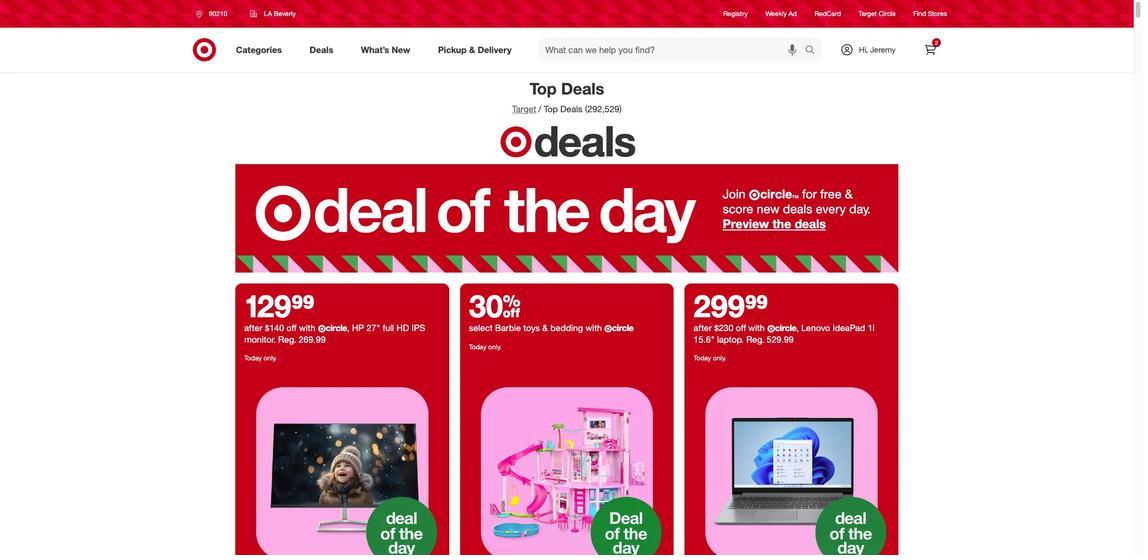 Task type: describe. For each thing, give the bounding box(es) containing it.
join ◎ circle tm
[[723, 186, 799, 201]]

full
[[383, 322, 394, 333]]

1i
[[868, 322, 875, 333]]

off for 299
[[736, 322, 746, 333]]

299 99
[[694, 287, 769, 324]]

deals link
[[300, 38, 347, 62]]

, for 129 99
[[347, 322, 350, 333]]

circle for select barbie toys & bedding with
[[612, 322, 634, 333]]

new
[[392, 44, 411, 55]]

registry
[[724, 10, 748, 18]]

target image
[[499, 124, 534, 160]]

categories
[[236, 44, 282, 55]]

target deal of the day image for after $140 off with
[[235, 366, 449, 555]]

beverly
[[274, 9, 296, 18]]

What can we help you find? suggestions appear below search field
[[539, 38, 808, 62]]

today only. for 299 99
[[694, 354, 726, 362]]

select barbie toys & bedding with
[[469, 322, 605, 333]]

after for 129
[[244, 322, 263, 333]]

free
[[821, 186, 842, 201]]

after $140 off with
[[244, 322, 318, 333]]

the
[[773, 216, 792, 231]]

1 horizontal spatial only.
[[489, 343, 502, 351]]

target deal of the day image for after $230 off with
[[685, 366, 899, 555]]

, hp 27" full hd ips monitor. reg. 269.99
[[244, 322, 426, 345]]

redcard
[[815, 10, 841, 18]]

what's new link
[[352, 38, 424, 62]]

1 horizontal spatial today only.
[[469, 343, 502, 351]]

find stores link
[[914, 9, 947, 19]]

hi, jeremy
[[859, 45, 896, 54]]

la beverly button
[[243, 4, 303, 24]]

hp
[[352, 322, 364, 333]]

target deal of the day image for select barbie toys & bedding with
[[460, 366, 674, 555]]

find
[[914, 10, 927, 18]]

299
[[694, 287, 745, 324]]

(292,529)
[[585, 103, 622, 114]]

$230
[[715, 322, 734, 333]]

registry link
[[724, 9, 748, 19]]

0 vertical spatial deals
[[310, 44, 333, 55]]

99 for 299
[[745, 287, 769, 324]]

99 for 129
[[291, 287, 315, 324]]

with for 129 99
[[299, 322, 316, 333]]

weekly ad link
[[766, 9, 797, 19]]

deals right the
[[795, 216, 826, 231]]

join
[[723, 186, 746, 201]]

1 vertical spatial deals
[[561, 78, 605, 98]]

la
[[264, 9, 272, 18]]

toys
[[524, 322, 540, 333]]

target circle
[[859, 10, 896, 18]]

la beverly
[[264, 9, 296, 18]]

pickup & delivery link
[[429, 38, 526, 62]]

score
[[723, 201, 754, 216]]

target link
[[512, 103, 537, 114]]

1 horizontal spatial &
[[543, 322, 548, 333]]

ips
[[412, 322, 426, 333]]

barbie
[[495, 322, 521, 333]]

search
[[800, 45, 827, 56]]

hd
[[397, 322, 409, 333]]

, lenovo ideapad 1i 15.6" laptop. reg. 529.99
[[694, 322, 875, 345]]

new
[[757, 201, 780, 216]]

2 link
[[919, 38, 943, 62]]

hi,
[[859, 45, 868, 54]]

for
[[803, 186, 817, 201]]

today only. for 129 99
[[244, 354, 277, 362]]

reg. inside , lenovo ideapad 1i 15.6" laptop. reg. 529.99
[[747, 334, 765, 345]]

& inside the for free & score new deals every day. preview the deals
[[845, 186, 853, 201]]

every
[[816, 201, 846, 216]]

circle for after $230 off with
[[775, 322, 797, 333]]

laptop.
[[717, 334, 744, 345]]

redcard link
[[815, 9, 841, 19]]

tm
[[793, 194, 799, 200]]

pickup & delivery
[[438, 44, 512, 55]]

pickup
[[438, 44, 467, 55]]

15.6"
[[694, 334, 715, 345]]



Task type: vqa. For each thing, say whether or not it's contained in the screenshot.
Not
no



Task type: locate. For each thing, give the bounding box(es) containing it.
& right free
[[845, 186, 853, 201]]

bedding
[[551, 322, 583, 333]]

with right bedding on the bottom of page
[[586, 322, 602, 333]]

0 horizontal spatial &
[[469, 44, 475, 55]]

find stores
[[914, 10, 947, 18]]

deals
[[534, 115, 636, 166], [783, 201, 813, 216], [795, 216, 826, 231]]

after
[[244, 322, 263, 333], [694, 322, 712, 333]]

reg.
[[278, 334, 296, 345], [747, 334, 765, 345]]

with up 269.99
[[299, 322, 316, 333]]

only.
[[489, 343, 502, 351], [264, 354, 277, 362], [713, 354, 726, 362]]

reg. inside , hp 27" full hd ips monitor. reg. 269.99
[[278, 334, 296, 345]]

for free & score new deals every day. preview the deals
[[723, 186, 871, 231]]

target left /
[[512, 103, 537, 114]]

0 horizontal spatial only.
[[264, 354, 277, 362]]

2 reg. from the left
[[747, 334, 765, 345]]

off up "laptop."
[[736, 322, 746, 333]]

today down 15.6"
[[694, 354, 712, 362]]

jeremy
[[871, 45, 896, 54]]

today for 299 99
[[694, 354, 712, 362]]

with for 299 99
[[749, 322, 765, 333]]

2 99 from the left
[[745, 287, 769, 324]]

lenovo
[[802, 322, 831, 333]]

target deal of the day image
[[235, 164, 899, 272], [460, 366, 674, 555], [685, 366, 899, 555], [235, 366, 449, 555]]

day.
[[850, 201, 871, 216]]

, for 299 99
[[797, 322, 799, 333]]

today only. down 15.6"
[[694, 354, 726, 362]]

1 with from the left
[[299, 322, 316, 333]]

, inside , hp 27" full hd ips monitor. reg. 269.99
[[347, 322, 350, 333]]

stores
[[928, 10, 947, 18]]

0 vertical spatial target
[[859, 10, 877, 18]]

today down select
[[469, 343, 487, 351]]

0 horizontal spatial after
[[244, 322, 263, 333]]

categories link
[[227, 38, 296, 62]]

&
[[469, 44, 475, 55], [845, 186, 853, 201], [543, 322, 548, 333]]

0 vertical spatial top
[[530, 78, 557, 98]]

2 vertical spatial deals
[[561, 103, 583, 114]]

1 horizontal spatial ,
[[797, 322, 799, 333]]

0 horizontal spatial reg.
[[278, 334, 296, 345]]

top
[[530, 78, 557, 98], [544, 103, 558, 114]]

deals up (292,529)
[[561, 78, 605, 98]]

1 reg. from the left
[[278, 334, 296, 345]]

2 horizontal spatial &
[[845, 186, 853, 201]]

target circle link
[[859, 9, 896, 19]]

0 horizontal spatial today
[[244, 354, 262, 362]]

select
[[469, 322, 493, 333]]

off right "$140"
[[287, 322, 297, 333]]

what's new
[[361, 44, 411, 55]]

1 vertical spatial top
[[544, 103, 558, 114]]

1 horizontal spatial 99
[[745, 287, 769, 324]]

2 horizontal spatial only.
[[713, 354, 726, 362]]

2 horizontal spatial today only.
[[694, 354, 726, 362]]

,
[[347, 322, 350, 333], [797, 322, 799, 333]]

ad
[[789, 10, 797, 18]]

ideapad
[[833, 322, 866, 333]]

$140
[[265, 322, 284, 333]]

only. for 129 99
[[264, 354, 277, 362]]

only. down barbie
[[489, 343, 502, 351]]

off
[[287, 322, 297, 333], [736, 322, 746, 333]]

, left lenovo on the right bottom of the page
[[797, 322, 799, 333]]

monitor.
[[244, 334, 276, 345]]

1 horizontal spatial today
[[469, 343, 487, 351]]

what's
[[361, 44, 389, 55]]

circle
[[879, 10, 896, 18]]

deals left what's
[[310, 44, 333, 55]]

2 horizontal spatial today
[[694, 354, 712, 362]]

after up monitor.
[[244, 322, 263, 333]]

2 horizontal spatial with
[[749, 322, 765, 333]]

1 vertical spatial target
[[512, 103, 537, 114]]

2 with from the left
[[586, 322, 602, 333]]

1 after from the left
[[244, 322, 263, 333]]

circle
[[760, 186, 793, 201], [326, 322, 347, 333], [612, 322, 634, 333], [775, 322, 797, 333]]

circle for after $140 off with
[[326, 322, 347, 333]]

with
[[299, 322, 316, 333], [586, 322, 602, 333], [749, 322, 765, 333]]

top right /
[[544, 103, 558, 114]]

target inside target circle link
[[859, 10, 877, 18]]

top up /
[[530, 78, 557, 98]]

after $230 off with
[[694, 322, 768, 333]]

1 vertical spatial &
[[845, 186, 853, 201]]

1 off from the left
[[287, 322, 297, 333]]

target left circle
[[859, 10, 877, 18]]

0 horizontal spatial ,
[[347, 322, 350, 333]]

after up 15.6"
[[694, 322, 712, 333]]

search button
[[800, 38, 827, 64]]

0 horizontal spatial with
[[299, 322, 316, 333]]

deals down tm
[[783, 201, 813, 216]]

deals right /
[[561, 103, 583, 114]]

deals
[[310, 44, 333, 55], [561, 78, 605, 98], [561, 103, 583, 114]]

deals down (292,529)
[[534, 115, 636, 166]]

off for 129
[[287, 322, 297, 333]]

today
[[469, 343, 487, 351], [244, 354, 262, 362], [694, 354, 712, 362]]

/
[[539, 103, 542, 114]]

today only.
[[469, 343, 502, 351], [244, 354, 277, 362], [694, 354, 726, 362]]

2 vertical spatial &
[[543, 322, 548, 333]]

reg. down the after $140 off with
[[278, 334, 296, 345]]

weekly
[[766, 10, 787, 18]]

1 horizontal spatial with
[[586, 322, 602, 333]]

target inside top deals target / top deals (292,529)
[[512, 103, 537, 114]]

, inside , lenovo ideapad 1i 15.6" laptop. reg. 529.99
[[797, 322, 799, 333]]

1 99 from the left
[[291, 287, 315, 324]]

today only. down monitor.
[[244, 354, 277, 362]]

2 after from the left
[[694, 322, 712, 333]]

reg. right "laptop."
[[747, 334, 765, 345]]

2
[[935, 39, 939, 46]]

& right toys
[[543, 322, 548, 333]]

, left hp
[[347, 322, 350, 333]]

0 horizontal spatial today only.
[[244, 354, 277, 362]]

129 99
[[244, 287, 315, 324]]

0 horizontal spatial 99
[[291, 287, 315, 324]]

90210 button
[[189, 4, 239, 24]]

today down monitor.
[[244, 354, 262, 362]]

0 horizontal spatial off
[[287, 322, 297, 333]]

only. for 299 99
[[713, 354, 726, 362]]

0 horizontal spatial target
[[512, 103, 537, 114]]

2 , from the left
[[797, 322, 799, 333]]

weekly ad
[[766, 10, 797, 18]]

99 right $230
[[745, 287, 769, 324]]

only. down monitor.
[[264, 354, 277, 362]]

1 horizontal spatial target
[[859, 10, 877, 18]]

◎
[[749, 189, 760, 201]]

1 horizontal spatial reg.
[[747, 334, 765, 345]]

0 vertical spatial &
[[469, 44, 475, 55]]

with right $230
[[749, 322, 765, 333]]

2 off from the left
[[736, 322, 746, 333]]

3 with from the left
[[749, 322, 765, 333]]

top deals target / top deals (292,529)
[[512, 78, 622, 114]]

129
[[244, 287, 291, 324]]

today for 129 99
[[244, 354, 262, 362]]

99
[[291, 287, 315, 324], [745, 287, 769, 324]]

269.99
[[299, 334, 326, 345]]

30
[[469, 287, 521, 324]]

only. down "laptop."
[[713, 354, 726, 362]]

90210
[[209, 9, 227, 18]]

1 horizontal spatial off
[[736, 322, 746, 333]]

today only. down select
[[469, 343, 502, 351]]

preview
[[723, 216, 769, 231]]

529.99
[[767, 334, 794, 345]]

target
[[859, 10, 877, 18], [512, 103, 537, 114]]

delivery
[[478, 44, 512, 55]]

after for 299
[[694, 322, 712, 333]]

& right pickup
[[469, 44, 475, 55]]

27"
[[367, 322, 380, 333]]

1 horizontal spatial after
[[694, 322, 712, 333]]

1 , from the left
[[347, 322, 350, 333]]

99 up 269.99
[[291, 287, 315, 324]]



